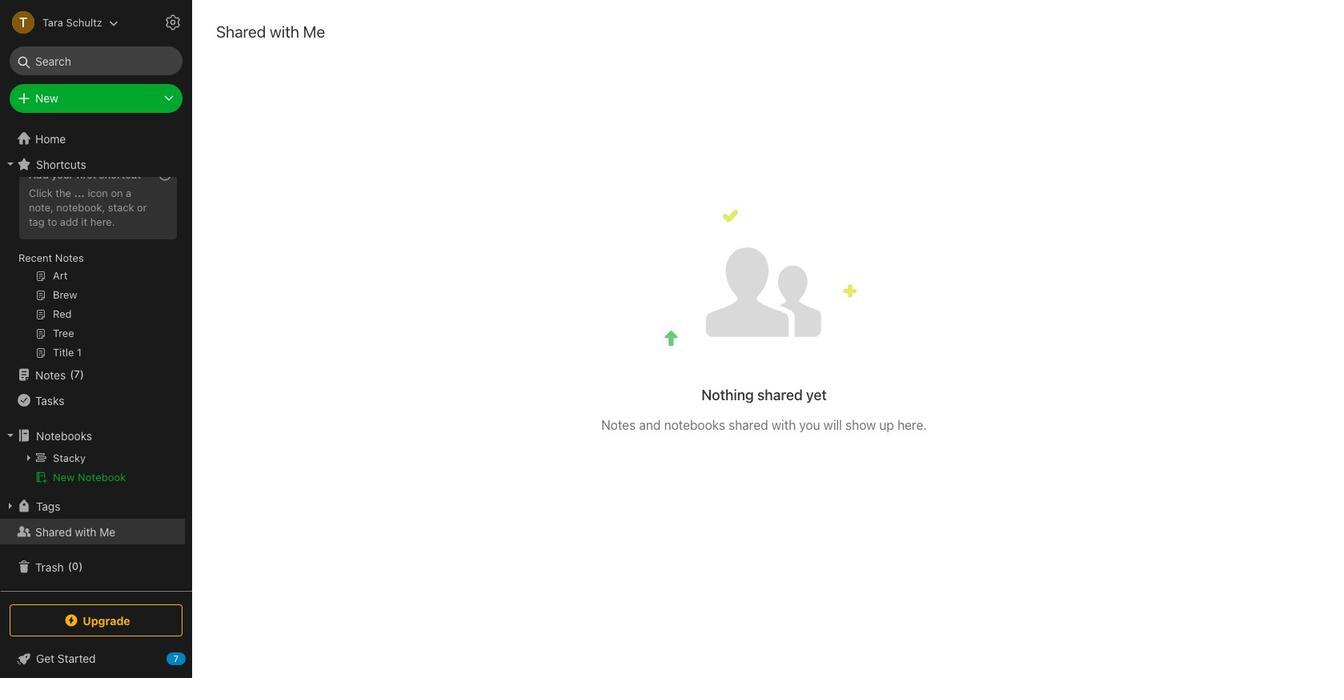 Task type: vqa. For each thing, say whether or not it's contained in the screenshot.
Account Summary
no



Task type: locate. For each thing, give the bounding box(es) containing it.
notes ( 7 )
[[35, 368, 84, 382]]

1 horizontal spatial 7
[[174, 653, 179, 664]]

will
[[824, 418, 842, 432]]

7 up tasks button
[[74, 368, 80, 381]]

with
[[270, 22, 299, 41], [772, 418, 796, 432], [75, 525, 97, 539]]

note,
[[29, 201, 54, 214]]

with inside 'link'
[[75, 525, 97, 539]]

Help and Learning task checklist field
[[0, 646, 192, 672]]

your
[[51, 168, 74, 181]]

0 horizontal spatial shared with me
[[35, 525, 116, 539]]

add
[[60, 215, 78, 228]]

new inside popup button
[[35, 91, 58, 105]]

0 horizontal spatial here.
[[90, 215, 115, 228]]

0 vertical spatial 7
[[74, 368, 80, 381]]

show
[[846, 418, 876, 432]]

to
[[47, 215, 57, 228]]

1 vertical spatial shared
[[35, 525, 72, 539]]

notes inside shared with me element
[[602, 418, 636, 432]]

1 vertical spatial here.
[[898, 418, 927, 432]]

0 vertical spatial shared with me
[[216, 22, 325, 41]]

notebooks link
[[0, 423, 185, 448]]

shared up notes and notebooks shared with you will show up here.
[[758, 387, 803, 403]]

tasks button
[[0, 388, 185, 413]]

group
[[0, 154, 185, 368]]

notebook,
[[56, 201, 105, 214]]

2 vertical spatial with
[[75, 525, 97, 539]]

me
[[303, 22, 325, 41], [100, 525, 116, 539]]

new up the home
[[35, 91, 58, 105]]

1 vertical spatial me
[[100, 525, 116, 539]]

here. right it
[[90, 215, 115, 228]]

here.
[[90, 215, 115, 228], [898, 418, 927, 432]]

7 left click to collapse image
[[174, 653, 179, 664]]

group inside tree
[[0, 154, 185, 368]]

1 horizontal spatial shared with me
[[216, 22, 325, 41]]

here. right up
[[898, 418, 927, 432]]

yet
[[807, 387, 827, 403]]

0
[[72, 560, 79, 573]]

None search field
[[21, 46, 171, 75]]

click
[[29, 187, 53, 199]]

new inside new notebook button
[[53, 471, 75, 484]]

tree
[[0, 126, 192, 590]]

notes left and
[[602, 418, 636, 432]]

upgrade button
[[10, 605, 183, 637]]

( inside notes ( 7 )
[[70, 368, 74, 381]]

0 horizontal spatial shared
[[35, 525, 72, 539]]

shared with me
[[216, 22, 325, 41], [35, 525, 116, 539]]

( right trash
[[68, 560, 72, 573]]

Search text field
[[21, 46, 171, 75]]

home link
[[0, 126, 192, 151]]

click the ...
[[29, 187, 85, 199]]

( inside trash ( 0 )
[[68, 560, 72, 573]]

expand notebooks image
[[4, 429, 17, 442]]

1 vertical spatial (
[[68, 560, 72, 573]]

tasks
[[35, 394, 64, 407]]

) right trash
[[79, 560, 83, 573]]

tags
[[36, 499, 60, 513]]

notebooks
[[664, 418, 725, 432]]

1 horizontal spatial with
[[270, 22, 299, 41]]

) up tasks button
[[80, 368, 84, 381]]

and
[[639, 418, 661, 432]]

icon on a note, notebook, stack or tag to add it here.
[[29, 187, 147, 228]]

here. inside the icon on a note, notebook, stack or tag to add it here.
[[90, 215, 115, 228]]

0 vertical spatial me
[[303, 22, 325, 41]]

(
[[70, 368, 74, 381], [68, 560, 72, 573]]

upgrade
[[83, 614, 130, 627]]

expand tags image
[[4, 500, 17, 513]]

shared down nothing shared yet
[[729, 418, 769, 432]]

shortcuts button
[[0, 151, 185, 177]]

the
[[56, 187, 71, 199]]

new
[[35, 91, 58, 105], [53, 471, 75, 484]]

) inside trash ( 0 )
[[79, 560, 83, 573]]

1 vertical spatial )
[[79, 560, 83, 573]]

you
[[800, 418, 821, 432]]

0 horizontal spatial 7
[[74, 368, 80, 381]]

0 vertical spatial new
[[35, 91, 58, 105]]

notes inside notes ( 7 )
[[35, 368, 66, 382]]

new notebook group
[[0, 448, 185, 493]]

shortcuts
[[36, 157, 86, 171]]

up
[[880, 418, 894, 432]]

1 vertical spatial notes
[[35, 368, 66, 382]]

)
[[80, 368, 84, 381], [79, 560, 83, 573]]

1 vertical spatial shared with me
[[35, 525, 116, 539]]

Account field
[[0, 6, 118, 38]]

1 horizontal spatial me
[[303, 22, 325, 41]]

nothing
[[702, 387, 754, 403]]

1 horizontal spatial here.
[[898, 418, 927, 432]]

0 vertical spatial here.
[[90, 215, 115, 228]]

add your first shortcut
[[29, 168, 141, 181]]

shared
[[216, 22, 266, 41], [35, 525, 72, 539]]

0 horizontal spatial with
[[75, 525, 97, 539]]

notebooks
[[36, 429, 92, 442]]

get started
[[36, 652, 96, 665]]

0 vertical spatial shared
[[216, 22, 266, 41]]

new up tags
[[53, 471, 75, 484]]

( for notes
[[70, 368, 74, 381]]

notes up tasks
[[35, 368, 66, 382]]

here. inside shared with me element
[[898, 418, 927, 432]]

) inside notes ( 7 )
[[80, 368, 84, 381]]

1 vertical spatial new
[[53, 471, 75, 484]]

0 horizontal spatial me
[[100, 525, 116, 539]]

shared right settings icon
[[216, 22, 266, 41]]

shared down tags
[[35, 525, 72, 539]]

shared with me element
[[192, 0, 1337, 678]]

group containing add your first shortcut
[[0, 154, 185, 368]]

7
[[74, 368, 80, 381], [174, 653, 179, 664]]

0 vertical spatial (
[[70, 368, 74, 381]]

notes
[[55, 251, 84, 264], [35, 368, 66, 382], [602, 418, 636, 432]]

2 vertical spatial notes
[[602, 418, 636, 432]]

trash ( 0 )
[[35, 560, 83, 574]]

tara schultz
[[42, 16, 102, 28]]

0 vertical spatial with
[[270, 22, 299, 41]]

) for notes
[[80, 368, 84, 381]]

notes right recent
[[55, 251, 84, 264]]

( up tasks button
[[70, 368, 74, 381]]

1 vertical spatial shared
[[729, 418, 769, 432]]

it
[[81, 215, 87, 228]]

shared
[[758, 387, 803, 403], [729, 418, 769, 432]]

1 vertical spatial with
[[772, 418, 796, 432]]

0 vertical spatial )
[[80, 368, 84, 381]]

1 vertical spatial 7
[[174, 653, 179, 664]]



Task type: describe. For each thing, give the bounding box(es) containing it.
get
[[36, 652, 55, 665]]

1 horizontal spatial shared
[[216, 22, 266, 41]]

home
[[35, 132, 66, 145]]

arrow image
[[22, 452, 35, 464]]

tree containing home
[[0, 126, 192, 590]]

started
[[58, 652, 96, 665]]

tags button
[[0, 493, 185, 519]]

stack
[[108, 201, 134, 214]]

nothing shared yet
[[702, 387, 827, 403]]

new notebook button
[[0, 468, 185, 487]]

notes for notes and notebooks shared with you will show up here.
[[602, 418, 636, 432]]

recent notes
[[18, 251, 84, 264]]

icon
[[88, 187, 108, 199]]

add
[[29, 168, 49, 181]]

notes for notes ( 7 )
[[35, 368, 66, 382]]

click to collapse image
[[186, 649, 198, 668]]

0 vertical spatial shared
[[758, 387, 803, 403]]

new notebook
[[53, 471, 126, 484]]

shortcut
[[99, 168, 141, 181]]

recent
[[18, 251, 52, 264]]

notes and notebooks shared with you will show up here.
[[602, 418, 927, 432]]

tara
[[42, 16, 63, 28]]

settings image
[[163, 13, 183, 32]]

first
[[76, 168, 96, 181]]

or
[[137, 201, 147, 214]]

shared with me inside 'link'
[[35, 525, 116, 539]]

new for new
[[35, 91, 58, 105]]

tag
[[29, 215, 45, 228]]

7 inside notes ( 7 )
[[74, 368, 80, 381]]

schultz
[[66, 16, 102, 28]]

new for new notebook
[[53, 471, 75, 484]]

) for trash
[[79, 560, 83, 573]]

notebook
[[78, 471, 126, 484]]

shared inside 'link'
[[35, 525, 72, 539]]

7 inside help and learning task checklist field
[[174, 653, 179, 664]]

on
[[111, 187, 123, 199]]

new button
[[10, 84, 183, 113]]

shared with me link
[[0, 519, 185, 545]]

( for trash
[[68, 560, 72, 573]]

...
[[74, 187, 85, 199]]

2 horizontal spatial with
[[772, 418, 796, 432]]

0 vertical spatial notes
[[55, 251, 84, 264]]

me inside 'link'
[[100, 525, 116, 539]]

a
[[126, 187, 132, 199]]

trash
[[35, 560, 64, 574]]



